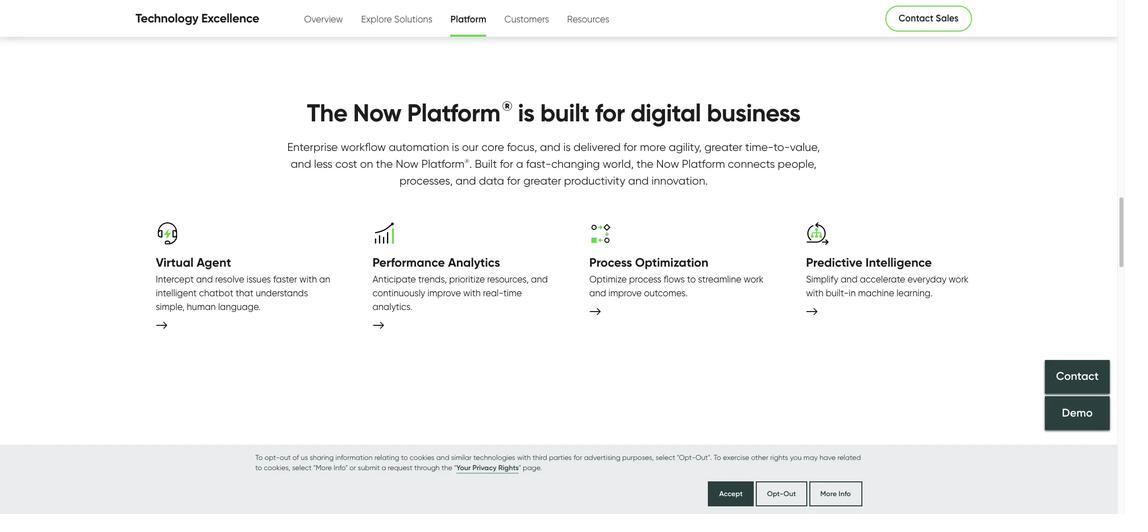 Task type: vqa. For each thing, say whether or not it's contained in the screenshot.
processing
no



Task type: describe. For each thing, give the bounding box(es) containing it.
now inside the enterprise workflow automation is our core focus, and is delivered for more agility, greater time-to-value, and less cost on the now platform
[[396, 157, 419, 170]]

have
[[820, 453, 836, 462]]

issues
[[247, 274, 271, 285]]

built-
[[826, 288, 849, 299]]

1 horizontal spatial is
[[518, 97, 535, 128]]

overview link
[[304, 2, 343, 34]]

process
[[590, 255, 632, 270]]

predictive intelligence simplify and accelerate everyday work with built-in machine learning.
[[806, 255, 969, 299]]

virtual agent icon image
[[156, 222, 179, 245]]

process optimization optimize process flows to streamline work and improve outcomes.
[[590, 255, 764, 299]]

accept button
[[708, 482, 754, 507]]

the inside the . built for a fast-changing world, the now platform connects people, processes, and data for greater productivity and innovation.
[[637, 157, 654, 170]]

greater inside the enterprise workflow automation is our core focus, and is delivered for more agility, greater time-to-value, and less cost on the now platform
[[705, 140, 743, 153]]

intercept
[[156, 274, 194, 285]]

or
[[350, 464, 356, 472]]

of
[[293, 453, 299, 462]]

opt-out
[[767, 489, 796, 499]]

data
[[479, 174, 504, 187]]

third
[[533, 453, 547, 462]]

streamline
[[698, 274, 742, 285]]

out".
[[696, 453, 712, 462]]

similar
[[451, 453, 472, 462]]

resources link
[[567, 2, 610, 34]]

request
[[388, 464, 413, 472]]

0 horizontal spatial is
[[452, 140, 459, 153]]

1 to from the left
[[255, 453, 263, 462]]

privacy
[[473, 463, 497, 472]]

and inside "to opt-out of us sharing information relating to cookies and similar technologies with third parties for advertising purposes, select "opt-out".  to exercise other rights you may have related to cookies, select "more info" or submit a request through the ""
[[436, 453, 450, 462]]

" inside your privacy rights " page.
[[519, 464, 521, 472]]

agent
[[197, 255, 231, 270]]

optimization
[[635, 255, 709, 270]]

and down enterprise
[[291, 157, 311, 170]]

excellence
[[201, 11, 259, 25]]

more
[[821, 489, 837, 499]]

rights
[[499, 463, 519, 472]]

an
[[319, 274, 330, 285]]

with inside "to opt-out of us sharing information relating to cookies and similar technologies with third parties for advertising purposes, select "opt-out".  to exercise other rights you may have related to cookies, select "more info" or submit a request through the ""
[[517, 453, 531, 462]]

resources
[[567, 14, 610, 24]]

info"
[[334, 464, 348, 472]]

out
[[280, 453, 291, 462]]

for inside "to opt-out of us sharing information relating to cookies and similar technologies with third parties for advertising purposes, select "opt-out".  to exercise other rights you may have related to cookies, select "more info" or submit a request through the ""
[[574, 453, 583, 462]]

enterprise
[[287, 140, 338, 153]]

optimize
[[590, 274, 627, 285]]

us
[[301, 453, 308, 462]]

for inside the enterprise workflow automation is our core focus, and is delivered for more agility, greater time-to-value, and less cost on the now platform
[[624, 140, 637, 153]]

outcomes.
[[644, 288, 688, 299]]

your privacy rights link
[[457, 463, 519, 474]]

platform inside the enterprise workflow automation is our core focus, and is delivered for more agility, greater time-to-value, and less cost on the now platform
[[422, 157, 465, 170]]

.
[[470, 157, 472, 170]]

contact sales
[[899, 13, 959, 24]]

you
[[790, 453, 802, 462]]

simple,
[[156, 302, 185, 312]]

understands
[[256, 288, 308, 299]]

value,
[[790, 140, 820, 153]]

predictive
[[806, 255, 863, 270]]

everyday
[[908, 274, 947, 285]]

the inside the enterprise workflow automation is our core focus, and is delivered for more agility, greater time-to-value, and less cost on the now platform
[[376, 157, 393, 170]]

through
[[414, 464, 440, 472]]

submit
[[358, 464, 380, 472]]

the now platform ® is built for digital business
[[307, 97, 801, 128]]

2 to from the left
[[714, 453, 722, 462]]

with inside 'predictive intelligence simplify and accelerate everyday work with built-in machine learning.'
[[806, 288, 824, 299]]

that
[[236, 288, 254, 299]]

work inside process optimization optimize process flows to streamline work and improve outcomes.
[[744, 274, 764, 285]]

opt-
[[767, 489, 784, 499]]

opt-
[[265, 453, 280, 462]]

people,
[[778, 157, 817, 170]]

your
[[457, 463, 471, 472]]

contact sales link
[[886, 5, 972, 31]]

for right data
[[507, 174, 521, 187]]

® inside the 'the now platform ® is built for digital business'
[[502, 98, 512, 114]]

for right built at the top of page
[[500, 157, 514, 170]]

platform link
[[451, 2, 487, 35]]

enterprise workflow automation is our core focus, and is delivered for more agility, greater time-to-value, and less cost on the now platform
[[287, 140, 820, 170]]

and inside 'predictive intelligence simplify and accelerate everyday work with built-in machine learning.'
[[841, 274, 858, 285]]

work inside 'predictive intelligence simplify and accelerate everyday work with built-in machine learning.'
[[949, 274, 969, 285]]

1 vertical spatial select
[[292, 464, 312, 472]]

performance analytics anticipate trends, prioritize resources, and continuously improve with real-time analytics.
[[373, 255, 548, 312]]

predictive intelligence icon image
[[806, 222, 829, 245]]

related
[[838, 453, 861, 462]]

built
[[475, 157, 497, 170]]

cookies,
[[264, 464, 290, 472]]

other
[[751, 453, 769, 462]]

accept
[[720, 489, 743, 499]]

chatbot
[[199, 288, 233, 299]]

"more
[[314, 464, 332, 472]]

a inside the . built for a fast-changing world, the now platform connects people, processes, and data for greater productivity and innovation.
[[516, 157, 524, 170]]

customers
[[505, 14, 549, 24]]

fast-
[[526, 157, 552, 170]]



Task type: locate. For each thing, give the bounding box(es) containing it.
1 horizontal spatial contact
[[1057, 370, 1099, 383]]

1 horizontal spatial work
[[949, 274, 969, 285]]

1 horizontal spatial the
[[442, 464, 453, 472]]

2 vertical spatial to
[[255, 464, 262, 472]]

page.
[[523, 464, 542, 472]]

to-
[[774, 140, 790, 153]]

explore solutions
[[361, 14, 433, 24]]

advertising
[[584, 453, 621, 462]]

cost
[[335, 157, 357, 170]]

in
[[849, 288, 856, 299]]

1 horizontal spatial select
[[656, 453, 676, 462]]

is up 'focus,'
[[518, 97, 535, 128]]

is left our
[[452, 140, 459, 153]]

0 vertical spatial select
[[656, 453, 676, 462]]

a down relating on the bottom
[[382, 464, 386, 472]]

1 vertical spatial a
[[382, 464, 386, 472]]

relating
[[375, 453, 400, 462]]

parties
[[549, 453, 572, 462]]

"
[[454, 464, 457, 472], [519, 464, 521, 472]]

now up innovation.
[[657, 157, 679, 170]]

and
[[540, 140, 561, 153], [291, 157, 311, 170], [456, 174, 476, 187], [629, 174, 649, 187], [196, 274, 213, 285], [531, 274, 548, 285], [841, 274, 858, 285], [590, 288, 606, 299], [436, 453, 450, 462]]

continuously
[[373, 288, 425, 299]]

flows
[[664, 274, 685, 285]]

0 horizontal spatial work
[[744, 274, 764, 285]]

0 horizontal spatial to
[[255, 453, 263, 462]]

and up fast-
[[540, 140, 561, 153]]

and right resources, on the left bottom of the page
[[531, 274, 548, 285]]

and up "chatbot"
[[196, 274, 213, 285]]

"opt-
[[677, 453, 696, 462]]

. built for a fast-changing world, the now platform connects people, processes, and data for greater productivity and innovation.
[[400, 157, 817, 187]]

our
[[462, 140, 479, 153]]

prioritize
[[449, 274, 485, 285]]

0 horizontal spatial ®
[[465, 157, 470, 165]]

contact for contact
[[1057, 370, 1099, 383]]

1 vertical spatial greater
[[524, 174, 562, 187]]

a down 'focus,'
[[516, 157, 524, 170]]

more
[[640, 140, 666, 153]]

more info
[[821, 489, 851, 499]]

technology
[[135, 11, 199, 25]]

purposes,
[[623, 453, 654, 462]]

focus,
[[507, 140, 537, 153]]

and down the .
[[456, 174, 476, 187]]

1 improve from the left
[[428, 288, 461, 299]]

and up in
[[841, 274, 858, 285]]

2 work from the left
[[949, 274, 969, 285]]

2 improve from the left
[[609, 288, 642, 299]]

a inside "to opt-out of us sharing information relating to cookies and similar technologies with third parties for advertising purposes, select "opt-out".  to exercise other rights you may have related to cookies, select "more info" or submit a request through the ""
[[382, 464, 386, 472]]

time-
[[746, 140, 774, 153]]

0 vertical spatial a
[[516, 157, 524, 170]]

1 horizontal spatial to
[[401, 453, 408, 462]]

technologies
[[474, 453, 516, 462]]

0 horizontal spatial select
[[292, 464, 312, 472]]

1 horizontal spatial improve
[[609, 288, 642, 299]]

solutions
[[394, 14, 433, 24]]

1 vertical spatial ®
[[465, 157, 470, 165]]

contact inside contact sales link
[[899, 13, 934, 24]]

cookies
[[410, 453, 435, 462]]

1 work from the left
[[744, 274, 764, 285]]

now inside the . built for a fast-changing world, the now platform connects people, processes, and data for greater productivity and innovation.
[[657, 157, 679, 170]]

the right on
[[376, 157, 393, 170]]

performance
[[373, 255, 445, 270]]

contact inside contact link
[[1057, 370, 1099, 383]]

connects
[[728, 157, 775, 170]]

1 vertical spatial to
[[401, 453, 408, 462]]

more info button
[[810, 482, 863, 507]]

the down more
[[637, 157, 654, 170]]

info
[[839, 489, 851, 499]]

service catalog icon image
[[373, 222, 396, 245]]

0 horizontal spatial improve
[[428, 288, 461, 299]]

automation
[[389, 140, 449, 153]]

contact
[[899, 13, 934, 24], [1057, 370, 1099, 383]]

time
[[504, 288, 522, 299]]

® up core
[[502, 98, 512, 114]]

opt-out button
[[756, 482, 808, 507]]

process optimization icon image
[[590, 222, 613, 245]]

the left your in the bottom of the page
[[442, 464, 453, 472]]

demo
[[1062, 406, 1093, 420]]

0 vertical spatial ®
[[502, 98, 512, 114]]

contact left 'sales'
[[899, 13, 934, 24]]

innovation.
[[652, 174, 708, 187]]

productivity
[[564, 174, 626, 187]]

to inside process optimization optimize process flows to streamline work and improve outcomes.
[[687, 274, 696, 285]]

virtual agent intercept and resolve issues faster with an intelligent chatbot that understands simple, human language.
[[156, 255, 330, 312]]

intelligence
[[866, 255, 932, 270]]

analytics.
[[373, 302, 413, 312]]

select down us
[[292, 464, 312, 472]]

1 vertical spatial contact
[[1057, 370, 1099, 383]]

and down optimize
[[590, 288, 606, 299]]

and inside virtual agent intercept and resolve issues faster with an intelligent chatbot that understands simple, human language.
[[196, 274, 213, 285]]

improve down trends,
[[428, 288, 461, 299]]

for up the world,
[[624, 140, 637, 153]]

0 vertical spatial greater
[[705, 140, 743, 153]]

and left similar
[[436, 453, 450, 462]]

greater inside the . built for a fast-changing world, the now platform connects people, processes, and data for greater productivity and innovation.
[[524, 174, 562, 187]]

select left "opt-
[[656, 453, 676, 462]]

0 horizontal spatial greater
[[524, 174, 562, 187]]

0 horizontal spatial "
[[454, 464, 457, 472]]

the
[[307, 97, 348, 128]]

simplify
[[806, 274, 839, 285]]

is up changing
[[564, 140, 571, 153]]

with up 'page.' in the bottom left of the page
[[517, 453, 531, 462]]

to left opt-
[[255, 453, 263, 462]]

resources,
[[487, 274, 529, 285]]

platform inside the . built for a fast-changing world, the now platform connects people, processes, and data for greater productivity and innovation.
[[682, 157, 725, 170]]

anticipate
[[373, 274, 416, 285]]

with
[[300, 274, 317, 285], [463, 288, 481, 299], [806, 288, 824, 299], [517, 453, 531, 462]]

sales
[[936, 13, 959, 24]]

with down the simplify on the bottom right
[[806, 288, 824, 299]]

changing
[[552, 157, 600, 170]]

1 horizontal spatial a
[[516, 157, 524, 170]]

delivered
[[574, 140, 621, 153]]

0 horizontal spatial to
[[255, 464, 262, 472]]

2 horizontal spatial the
[[637, 157, 654, 170]]

real-
[[483, 288, 504, 299]]

" left 'page.' in the bottom left of the page
[[519, 464, 521, 472]]

with inside "performance analytics anticipate trends, prioritize resources, and continuously improve with real-time analytics."
[[463, 288, 481, 299]]

improve down optimize
[[609, 288, 642, 299]]

contact up 'demo'
[[1057, 370, 1099, 383]]

your privacy rights " page.
[[457, 463, 542, 472]]

agility,
[[669, 140, 702, 153]]

to opt-out of us sharing information relating to cookies and similar technologies with third parties for advertising purposes, select "opt-out".  to exercise other rights you may have related to cookies, select "more info" or submit a request through the "
[[255, 453, 861, 472]]

on
[[360, 157, 373, 170]]

and inside "performance analytics anticipate trends, prioritize resources, and continuously improve with real-time analytics."
[[531, 274, 548, 285]]

contact link
[[1046, 360, 1110, 394]]

0 vertical spatial contact
[[899, 13, 934, 24]]

0 vertical spatial to
[[687, 274, 696, 285]]

1 horizontal spatial greater
[[705, 140, 743, 153]]

2 " from the left
[[519, 464, 521, 472]]

1 horizontal spatial to
[[714, 453, 722, 462]]

0 horizontal spatial a
[[382, 464, 386, 472]]

the inside "to opt-out of us sharing information relating to cookies and similar technologies with third parties for advertising purposes, select "opt-out".  to exercise other rights you may have related to cookies, select "more info" or submit a request through the ""
[[442, 464, 453, 472]]

and down the world,
[[629, 174, 649, 187]]

trends,
[[418, 274, 447, 285]]

to right out".
[[714, 453, 722, 462]]

1 horizontal spatial ®
[[502, 98, 512, 114]]

core
[[482, 140, 504, 153]]

built
[[540, 97, 590, 128]]

to up request
[[401, 453, 408, 462]]

improve inside "performance analytics anticipate trends, prioritize resources, and continuously improve with real-time analytics."
[[428, 288, 461, 299]]

resolve
[[215, 274, 244, 285]]

greater down fast-
[[524, 174, 562, 187]]

2 horizontal spatial to
[[687, 274, 696, 285]]

" down similar
[[454, 464, 457, 472]]

processes,
[[400, 174, 453, 187]]

to left cookies,
[[255, 464, 262, 472]]

a
[[516, 157, 524, 170], [382, 464, 386, 472]]

improve inside process optimization optimize process flows to streamline work and improve outcomes.
[[609, 288, 642, 299]]

® down our
[[465, 157, 470, 165]]

for right parties
[[574, 453, 583, 462]]

human
[[187, 302, 216, 312]]

and inside process optimization optimize process flows to streamline work and improve outcomes.
[[590, 288, 606, 299]]

digital
[[631, 97, 701, 128]]

contact for contact sales
[[899, 13, 934, 24]]

now up the workflow at top left
[[353, 97, 402, 128]]

for up delivered on the right of the page
[[595, 97, 625, 128]]

work right everyday
[[949, 274, 969, 285]]

2 horizontal spatial is
[[564, 140, 571, 153]]

is
[[518, 97, 535, 128], [452, 140, 459, 153], [564, 140, 571, 153]]

to right flows
[[687, 274, 696, 285]]

0 horizontal spatial contact
[[899, 13, 934, 24]]

" inside "to opt-out of us sharing information relating to cookies and similar technologies with third parties for advertising purposes, select "opt-out".  to exercise other rights you may have related to cookies, select "more info" or submit a request through the ""
[[454, 464, 457, 472]]

1 horizontal spatial "
[[519, 464, 521, 472]]

may
[[804, 453, 818, 462]]

explore
[[361, 14, 392, 24]]

process
[[629, 274, 662, 285]]

greater up connects
[[705, 140, 743, 153]]

with left an
[[300, 274, 317, 285]]

less
[[314, 157, 333, 170]]

now down automation
[[396, 157, 419, 170]]

information
[[336, 453, 373, 462]]

with inside virtual agent intercept and resolve issues faster with an intelligent chatbot that understands simple, human language.
[[300, 274, 317, 285]]

work right streamline
[[744, 274, 764, 285]]

rights
[[771, 453, 789, 462]]

with down prioritize
[[463, 288, 481, 299]]

workflow
[[341, 140, 386, 153]]

0 horizontal spatial the
[[376, 157, 393, 170]]

1 " from the left
[[454, 464, 457, 472]]



